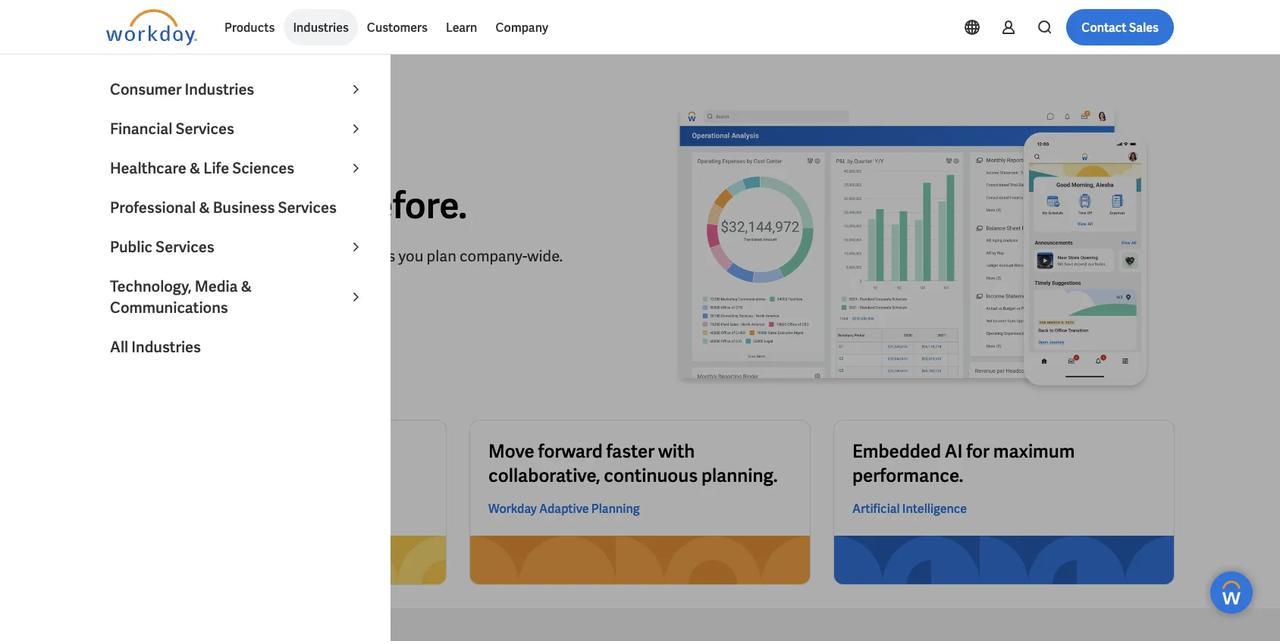 Task type: locate. For each thing, give the bounding box(es) containing it.
forward
[[538, 440, 603, 463]]

& down the healthcare & life sciences
[[199, 198, 210, 218]]

company
[[496, 19, 548, 35]]

technology, media & communications
[[110, 277, 252, 318]]

financial services
[[110, 119, 234, 139]]

planning down continuous
[[592, 501, 640, 517]]

continuous
[[604, 464, 698, 487]]

customers
[[367, 19, 428, 35]]

embedded
[[853, 440, 941, 463]]

workday down collaborative,
[[489, 501, 537, 517]]

technology, media & communications button
[[101, 267, 374, 328]]

maximum
[[994, 440, 1075, 463]]

consumer industries button
[[101, 70, 374, 109]]

services inside dropdown button
[[156, 237, 214, 257]]

embedded ai for maximum performance.
[[853, 440, 1075, 487]]

see how workday adaptive planning helps you plan company-wide.
[[106, 246, 563, 266]]

1 vertical spatial industries
[[185, 80, 254, 99]]

professional
[[110, 198, 196, 218]]

planning left the helps on the top left
[[295, 246, 355, 266]]

adaptive up the technology, media & communications dropdown button
[[230, 246, 292, 266]]

0 horizontal spatial workday
[[168, 246, 227, 266]]

&
[[189, 159, 201, 178], [199, 198, 210, 218], [241, 277, 252, 297]]

services up the healthcare & life sciences
[[176, 119, 234, 139]]

customers button
[[358, 9, 437, 46]]

communications
[[110, 298, 228, 318]]

1 vertical spatial &
[[199, 198, 210, 218]]

how
[[135, 246, 164, 266]]

contact sales link
[[1067, 9, 1174, 46]]

for
[[967, 440, 990, 463]]

2 vertical spatial industries
[[131, 338, 201, 357]]

view
[[146, 289, 173, 305]]

services inside "dropdown button"
[[176, 119, 234, 139]]

move forward faster with collaborative, continuous planning.
[[489, 440, 778, 487]]

2 vertical spatial &
[[241, 277, 252, 297]]

adaptive
[[230, 246, 292, 266], [539, 501, 589, 517]]

1 horizontal spatial adaptive
[[539, 501, 589, 517]]

services for public services
[[156, 237, 214, 257]]

1 vertical spatial planning
[[592, 501, 640, 517]]

0 vertical spatial services
[[176, 119, 234, 139]]

2 vertical spatial services
[[156, 237, 214, 257]]

industries down communications
[[131, 338, 201, 357]]

financial
[[110, 119, 173, 139]]

0 horizontal spatial adaptive
[[230, 246, 292, 266]]

0 horizontal spatial planning
[[295, 246, 355, 266]]

industries button
[[284, 9, 358, 46]]

1 vertical spatial adaptive
[[539, 501, 589, 517]]

0 vertical spatial &
[[189, 159, 201, 178]]

0 vertical spatial planning
[[295, 246, 355, 266]]

learn button
[[437, 9, 487, 46]]

industries right products
[[293, 19, 349, 35]]

see
[[106, 246, 132, 266]]

services
[[176, 119, 234, 139], [278, 198, 337, 218], [156, 237, 214, 257]]

business
[[213, 198, 275, 218]]

workday adaptive planning link
[[489, 500, 640, 518]]

industries
[[293, 19, 349, 35], [185, 80, 254, 99], [131, 338, 201, 357]]

public services button
[[101, 228, 374, 267]]

planning
[[295, 246, 355, 266], [592, 501, 640, 517]]

services up see how workday adaptive planning helps you plan company-wide.
[[278, 198, 337, 218]]

healthcare & life sciences button
[[101, 149, 374, 188]]

plan
[[106, 182, 179, 230]]

& right 'media'
[[241, 277, 252, 297]]

adaptive down collaborative,
[[539, 501, 589, 517]]

desktop view of financial management operational analysis dashboard showing operating expenses by cost center and mobile view of human capital management home screen showing suggested tasks and announcements. image
[[652, 103, 1174, 397]]

planning.
[[702, 464, 778, 487]]

workday up 'media'
[[168, 246, 227, 266]]

& left life
[[189, 159, 201, 178]]

1 vertical spatial workday
[[489, 501, 537, 517]]

workday
[[168, 246, 227, 266], [489, 501, 537, 517]]

& for business
[[199, 198, 210, 218]]

artificial
[[853, 501, 900, 517]]

view demo (3:59) link
[[106, 279, 257, 315]]

plan like never before.
[[106, 182, 467, 230]]

industries up "financial services" "dropdown button"
[[185, 80, 254, 99]]

1 horizontal spatial planning
[[592, 501, 640, 517]]

services up view demo (3:59) link
[[156, 237, 214, 257]]

you
[[399, 246, 424, 266]]

all
[[110, 338, 128, 357]]



Task type: describe. For each thing, give the bounding box(es) containing it.
consumer
[[110, 80, 182, 99]]

move
[[489, 440, 535, 463]]

financial services button
[[101, 109, 374, 149]]

consumer industries
[[110, 80, 254, 99]]

contact sales
[[1082, 19, 1159, 35]]

0 vertical spatial workday
[[168, 246, 227, 266]]

life
[[204, 159, 229, 178]]

performance.
[[853, 464, 964, 487]]

plan
[[427, 246, 457, 266]]

go to the homepage image
[[106, 9, 197, 46]]

collaborative,
[[489, 464, 600, 487]]

workday adaptive planning
[[489, 501, 640, 517]]

all industries
[[110, 338, 201, 357]]

& inside technology, media & communications
[[241, 277, 252, 297]]

sales
[[1129, 19, 1159, 35]]

services for financial services
[[176, 119, 234, 139]]

contact
[[1082, 19, 1127, 35]]

never
[[252, 182, 345, 230]]

1 vertical spatial services
[[278, 198, 337, 218]]

media
[[195, 277, 238, 297]]

company-
[[460, 246, 527, 266]]

artificial intelligence
[[853, 501, 967, 517]]

1 horizontal spatial workday
[[489, 501, 537, 517]]

healthcare & life sciences
[[110, 159, 294, 178]]

technology,
[[110, 277, 192, 297]]

0 vertical spatial adaptive
[[230, 246, 292, 266]]

learn
[[446, 19, 477, 35]]

intelligence
[[903, 501, 967, 517]]

artificial intelligence link
[[853, 500, 967, 518]]

ai
[[945, 440, 963, 463]]

company button
[[487, 9, 558, 46]]

(3:59)
[[210, 289, 242, 305]]

before.
[[352, 182, 467, 230]]

all industries link
[[101, 328, 374, 367]]

like
[[187, 182, 244, 230]]

industries for consumer industries
[[185, 80, 254, 99]]

demo
[[175, 289, 208, 305]]

public services
[[110, 237, 214, 257]]

view demo (3:59)
[[146, 289, 242, 305]]

sciences
[[232, 159, 294, 178]]

with
[[658, 440, 695, 463]]

products
[[225, 19, 275, 35]]

healthcare
[[110, 159, 186, 178]]

public
[[110, 237, 153, 257]]

wide.
[[527, 246, 563, 266]]

professional & business services
[[110, 198, 337, 218]]

products button
[[215, 9, 284, 46]]

helps
[[358, 246, 395, 266]]

& for life
[[189, 159, 201, 178]]

faster
[[606, 440, 655, 463]]

0 vertical spatial industries
[[293, 19, 349, 35]]

industries for all industries
[[131, 338, 201, 357]]

professional & business services link
[[101, 188, 374, 228]]



Task type: vqa. For each thing, say whether or not it's contained in the screenshot.
Communications
yes



